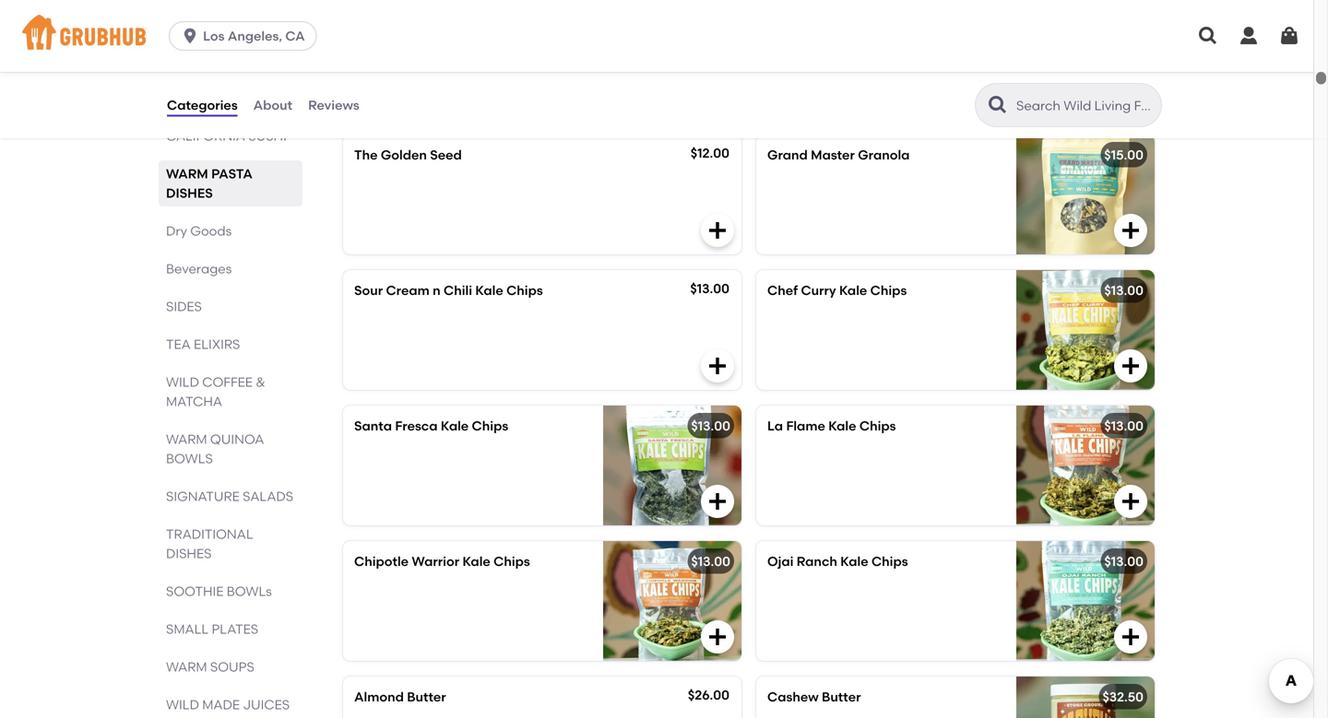 Task type: describe. For each thing, give the bounding box(es) containing it.
los angeles, ca button
[[169, 21, 324, 51]]

small plates
[[166, 622, 258, 637]]

search icon image
[[987, 94, 1009, 116]]

chips for chipotle warrior kale chips
[[494, 554, 530, 570]]

flame
[[786, 418, 825, 434]]

butter for almond butter
[[407, 690, 446, 705]]

$12.00
[[691, 145, 730, 161]]

warm soups
[[166, 659, 254, 675]]

$13.00 for chef curry kale chips
[[1104, 283, 1144, 298]]

los
[[203, 28, 225, 44]]

sour cream n chili kale chips
[[354, 283, 543, 298]]

sushi
[[248, 128, 287, 144]]

golden
[[381, 147, 427, 163]]

traditional
[[166, 527, 253, 542]]

butter for cashew butter
[[822, 690, 861, 705]]

sides
[[166, 299, 202, 315]]

warm for bowls
[[166, 432, 207, 447]]

svg image for ojai ranch kale chips
[[1120, 626, 1142, 648]]

soothie
[[166, 584, 224, 600]]

$32.50
[[1103, 690, 1144, 705]]

small
[[166, 622, 209, 637]]

chips right "chili"
[[506, 283, 543, 298]]

grand
[[767, 147, 808, 163]]

about
[[253, 97, 292, 113]]

cashew butter image
[[1016, 677, 1155, 719]]

juices
[[243, 697, 290, 713]]

Search Wild Living Foods search field
[[1015, 97, 1156, 114]]

warm pasta dishes
[[166, 166, 253, 201]]

chips for la flame kale chips
[[860, 418, 896, 434]]

made
[[202, 697, 240, 713]]

wild for matcha
[[166, 374, 199, 390]]

$13.00 for ojai ranch kale chips
[[1104, 554, 1144, 570]]

svg image for la flame kale chips
[[1120, 491, 1142, 513]]

sour
[[354, 283, 383, 298]]

wild coffee & matcha
[[166, 374, 265, 410]]

cream
[[386, 283, 430, 298]]

matcha
[[166, 394, 222, 410]]

signature salads
[[166, 489, 293, 505]]

svg image for chef curry kale chips
[[1120, 355, 1142, 377]]

$15.00
[[1104, 147, 1144, 163]]

kale for la flame kale chips
[[828, 418, 856, 434]]

fresca
[[395, 418, 438, 434]]

ojai
[[767, 554, 794, 570]]

plates
[[212, 622, 258, 637]]

chef curry kale chips image
[[1016, 270, 1155, 390]]

ojai ranch kale chips image
[[1016, 541, 1155, 661]]

la flame kale chips
[[767, 418, 896, 434]]

santa fresca kale chips image
[[603, 406, 742, 526]]

dry
[[166, 223, 187, 239]]

master
[[811, 147, 855, 163]]

chipotle warrior kale chips image
[[603, 541, 742, 661]]

pasta
[[211, 166, 253, 182]]

$13.00 for santa fresca kale chips
[[691, 418, 730, 434]]

about button
[[252, 72, 293, 138]]

$26.00
[[688, 688, 730, 703]]

seed
[[430, 147, 462, 163]]

the golden seed
[[354, 147, 462, 163]]

la flame kale chips image
[[1016, 406, 1155, 526]]

ojai ranch kale chips
[[767, 554, 908, 570]]

chef curry kale chips
[[767, 283, 907, 298]]

coffee
[[202, 374, 253, 390]]

signature
[[166, 489, 240, 505]]

cashew
[[767, 690, 819, 705]]

dry goods
[[166, 223, 232, 239]]

los angeles, ca
[[203, 28, 305, 44]]

chipotle
[[354, 554, 409, 570]]

reviews
[[308, 97, 359, 113]]

santa
[[354, 418, 392, 434]]



Task type: locate. For each thing, give the bounding box(es) containing it.
chips for santa fresca kale chips
[[472, 418, 508, 434]]

warm quinoa bowls
[[166, 432, 264, 467]]

chips
[[506, 283, 543, 298], [870, 283, 907, 298], [472, 418, 508, 434], [860, 418, 896, 434], [494, 554, 530, 570], [872, 554, 908, 570]]

tea
[[166, 337, 191, 352]]

soups
[[210, 659, 254, 675]]

the
[[354, 147, 378, 163]]

1 vertical spatial warm
[[166, 432, 207, 447]]

wild up the matcha
[[166, 374, 199, 390]]

butter right almond
[[407, 690, 446, 705]]

warm
[[166, 166, 208, 182], [166, 432, 207, 447], [166, 659, 207, 675]]

dishes inside traditional dishes
[[166, 546, 212, 562]]

warm up bowls
[[166, 432, 207, 447]]

$13.00
[[690, 281, 730, 297], [1104, 283, 1144, 298], [691, 418, 730, 434], [1104, 418, 1144, 434], [691, 554, 730, 570], [1104, 554, 1144, 570]]

svg image
[[1120, 84, 1142, 106], [707, 220, 729, 242], [1120, 355, 1142, 377], [1120, 491, 1142, 513], [1120, 626, 1142, 648]]

wild inside wild made juices & milks
[[166, 697, 199, 713]]

&
[[256, 374, 265, 390], [166, 717, 176, 719]]

chef
[[767, 283, 798, 298]]

$13.00 for chipotle warrior kale chips
[[691, 554, 730, 570]]

& inside wild made juices & milks
[[166, 717, 176, 719]]

kale for chef curry kale chips
[[839, 283, 867, 298]]

salads
[[243, 489, 293, 505]]

kale right "chili"
[[475, 283, 503, 298]]

almond almighty image
[[603, 0, 742, 119]]

0 horizontal spatial butter
[[407, 690, 446, 705]]

ca
[[285, 28, 305, 44]]

chips right fresca
[[472, 418, 508, 434]]

kale for santa fresca kale chips
[[441, 418, 469, 434]]

0 vertical spatial &
[[256, 374, 265, 390]]

butter
[[407, 690, 446, 705], [822, 690, 861, 705]]

wild made juices & milks
[[166, 697, 290, 719]]

cashew butter
[[767, 690, 861, 705]]

warrior
[[412, 554, 459, 570]]

3 warm from the top
[[166, 659, 207, 675]]

goods
[[190, 223, 232, 239]]

2 wild from the top
[[166, 697, 199, 713]]

milks
[[179, 717, 217, 719]]

chips right curry
[[870, 283, 907, 298]]

california sushi
[[166, 128, 287, 144]]

warm down the california
[[166, 166, 208, 182]]

0 vertical spatial dishes
[[166, 185, 213, 201]]

angeles,
[[228, 28, 282, 44]]

2 butter from the left
[[822, 690, 861, 705]]

soothie bowls
[[166, 584, 272, 600]]

traditional dishes
[[166, 527, 253, 562]]

categories button
[[166, 72, 239, 138]]

& left 'milks' at the bottom of page
[[166, 717, 176, 719]]

svg image inside los angeles, ca button
[[181, 27, 199, 45]]

1 horizontal spatial butter
[[822, 690, 861, 705]]

bowls
[[227, 584, 272, 600]]

la
[[767, 418, 783, 434]]

kale right flame
[[828, 418, 856, 434]]

1 wild from the top
[[166, 374, 199, 390]]

svg image for the golden seed
[[707, 220, 729, 242]]

kale right ranch
[[840, 554, 868, 570]]

main navigation navigation
[[0, 0, 1328, 72]]

kale right warrior
[[463, 554, 490, 570]]

grand master granola image
[[1016, 135, 1155, 255]]

1 dishes from the top
[[166, 185, 213, 201]]

kale for ojai ranch kale chips
[[840, 554, 868, 570]]

1 butter from the left
[[407, 690, 446, 705]]

kale
[[475, 283, 503, 298], [839, 283, 867, 298], [441, 418, 469, 434], [828, 418, 856, 434], [463, 554, 490, 570], [840, 554, 868, 570]]

warm inside "warm quinoa bowls"
[[166, 432, 207, 447]]

wild up 'milks' at the bottom of page
[[166, 697, 199, 713]]

& inside the wild coffee & matcha
[[256, 374, 265, 390]]

1 horizontal spatial &
[[256, 374, 265, 390]]

dishes down 'traditional'
[[166, 546, 212, 562]]

2 warm from the top
[[166, 432, 207, 447]]

dishes inside warm pasta dishes
[[166, 185, 213, 201]]

1 vertical spatial &
[[166, 717, 176, 719]]

bowls
[[166, 451, 213, 467]]

2 dishes from the top
[[166, 546, 212, 562]]

chips right flame
[[860, 418, 896, 434]]

0 vertical spatial wild
[[166, 374, 199, 390]]

grand master granola
[[767, 147, 910, 163]]

ranch
[[797, 554, 837, 570]]

1 warm from the top
[[166, 166, 208, 182]]

almond butter
[[354, 690, 446, 705]]

wild
[[166, 374, 199, 390], [166, 697, 199, 713]]

kale for chipotle warrior kale chips
[[463, 554, 490, 570]]

dishes
[[166, 185, 213, 201], [166, 546, 212, 562]]

tea elixirs
[[166, 337, 240, 352]]

2 vertical spatial warm
[[166, 659, 207, 675]]

chili
[[444, 283, 472, 298]]

& right coffee
[[256, 374, 265, 390]]

chips for chef curry kale chips
[[870, 283, 907, 298]]

chips right ranch
[[872, 554, 908, 570]]

wild inside the wild coffee & matcha
[[166, 374, 199, 390]]

kale right curry
[[839, 283, 867, 298]]

warm down small
[[166, 659, 207, 675]]

1 vertical spatial dishes
[[166, 546, 212, 562]]

dishes up dry goods
[[166, 185, 213, 201]]

chips right warrior
[[494, 554, 530, 570]]

quinoa
[[210, 432, 264, 447]]

elixirs
[[194, 337, 240, 352]]

warm for dishes
[[166, 166, 208, 182]]

granola
[[858, 147, 910, 163]]

0 horizontal spatial &
[[166, 717, 176, 719]]

n
[[433, 283, 441, 298]]

$13.00 for la flame kale chips
[[1104, 418, 1144, 434]]

0 vertical spatial warm
[[166, 166, 208, 182]]

1 vertical spatial wild
[[166, 697, 199, 713]]

categories
[[167, 97, 238, 113]]

almond
[[354, 690, 404, 705]]

reviews button
[[307, 72, 360, 138]]

kale right fresca
[[441, 418, 469, 434]]

svg image
[[1197, 25, 1219, 47], [1238, 25, 1260, 47], [1278, 25, 1301, 47], [181, 27, 199, 45], [1120, 220, 1142, 242], [707, 355, 729, 377], [707, 491, 729, 513], [707, 626, 729, 648]]

curry
[[801, 283, 836, 298]]

warm inside warm pasta dishes
[[166, 166, 208, 182]]

california
[[166, 128, 245, 144]]

butter right cashew
[[822, 690, 861, 705]]

chipotle warrior kale chips
[[354, 554, 530, 570]]

beverages
[[166, 261, 232, 277]]

santa fresca kale chips
[[354, 418, 508, 434]]

wild for &
[[166, 697, 199, 713]]

chips for ojai ranch kale chips
[[872, 554, 908, 570]]



Task type: vqa. For each thing, say whether or not it's contained in the screenshot.
Cuisine
no



